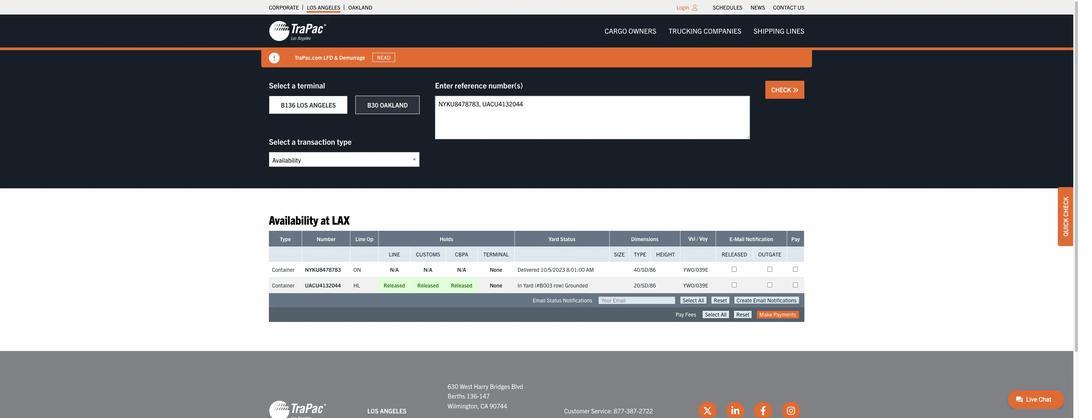 Task type: locate. For each thing, give the bounding box(es) containing it.
status up 8:01:00
[[561, 236, 576, 242]]

1 vertical spatial check
[[1063, 197, 1070, 217]]

1 vertical spatial line
[[389, 251, 400, 258]]

lfd
[[324, 54, 333, 61]]

quick check link
[[1059, 187, 1074, 246]]

nyku8478783
[[305, 266, 341, 273]]

1 horizontal spatial solid image
[[793, 87, 799, 93]]

login
[[677, 4, 690, 11]]

shipping lines link
[[748, 23, 811, 39]]

lines
[[787, 26, 805, 35]]

solid image
[[269, 53, 280, 64], [793, 87, 799, 93]]

a for terminal
[[292, 80, 296, 90]]

status for email
[[547, 297, 562, 304]]

1 horizontal spatial los angeles
[[368, 407, 407, 414]]

0 vertical spatial none
[[490, 266, 503, 273]]

none for in yard (#b003 row) grounded
[[490, 282, 503, 289]]

2 none from the top
[[490, 282, 503, 289]]

oakland
[[349, 4, 373, 11], [380, 101, 408, 109]]

line left op in the left bottom of the page
[[356, 236, 366, 242]]

2 horizontal spatial n/a
[[458, 266, 466, 273]]

2 container from the top
[[272, 282, 295, 289]]

enter
[[435, 80, 453, 90]]

ywo/039e
[[684, 266, 709, 273], [684, 282, 709, 289]]

companies
[[704, 26, 742, 35]]

ywo/039e up fees on the bottom of page
[[684, 282, 709, 289]]

0 horizontal spatial check
[[772, 86, 793, 93]]

None checkbox
[[732, 267, 737, 272], [768, 267, 773, 272], [732, 283, 737, 288], [768, 283, 773, 288], [732, 267, 737, 272], [768, 267, 773, 272], [732, 283, 737, 288], [768, 283, 773, 288]]

a left transaction
[[292, 137, 296, 146]]

line for line
[[389, 251, 400, 258]]

2 vertical spatial los
[[368, 407, 379, 414]]

status
[[561, 236, 576, 242], [547, 297, 562, 304]]

0 horizontal spatial line
[[356, 236, 366, 242]]

1 vertical spatial oakland
[[380, 101, 408, 109]]

ca
[[481, 402, 489, 409]]

on
[[354, 266, 361, 273]]

los angeles image
[[269, 20, 327, 42], [269, 400, 327, 418]]

1 vertical spatial menu bar
[[599, 23, 811, 39]]

1 horizontal spatial oakland
[[380, 101, 408, 109]]

oakland link
[[349, 2, 373, 13]]

1 horizontal spatial n/a
[[424, 266, 433, 273]]

0 vertical spatial menu bar
[[709, 2, 809, 13]]

vsl
[[689, 235, 696, 242]]

0 vertical spatial los angeles image
[[269, 20, 327, 42]]

n/a down the customs
[[424, 266, 433, 273]]

reference
[[455, 80, 487, 90]]

number
[[317, 236, 336, 242]]

pay
[[792, 236, 800, 242], [676, 311, 684, 318]]

0 vertical spatial los angeles
[[307, 4, 341, 11]]

1 ywo/039e from the top
[[684, 266, 709, 273]]

1 horizontal spatial check
[[1063, 197, 1070, 217]]

n/a
[[390, 266, 399, 273], [424, 266, 433, 273], [458, 266, 466, 273]]

1 horizontal spatial line
[[389, 251, 400, 258]]

1 horizontal spatial pay
[[792, 236, 800, 242]]

1 vertical spatial yard
[[524, 282, 534, 289]]

0 vertical spatial status
[[561, 236, 576, 242]]

2 ywo/039e from the top
[[684, 282, 709, 289]]

2 n/a from the left
[[424, 266, 433, 273]]

ywo/039e down the "/"
[[684, 266, 709, 273]]

0 vertical spatial angeles
[[318, 4, 341, 11]]

check inside check button
[[772, 86, 793, 93]]

quick
[[1063, 218, 1070, 236]]

yard right 'in'
[[524, 282, 534, 289]]

1 horizontal spatial type
[[634, 251, 647, 258]]

0 vertical spatial ywo/039e
[[684, 266, 709, 273]]

1 vertical spatial ywo/039e
[[684, 282, 709, 289]]

0 vertical spatial line
[[356, 236, 366, 242]]

1 vertical spatial los
[[297, 101, 308, 109]]

row)
[[554, 282, 564, 289]]

none left 'in'
[[490, 282, 503, 289]]

menu bar containing cargo owners
[[599, 23, 811, 39]]

n/a right on
[[390, 266, 399, 273]]

1 vertical spatial status
[[547, 297, 562, 304]]

select
[[269, 80, 290, 90], [269, 137, 290, 146]]

size
[[614, 251, 625, 258]]

yard
[[549, 236, 559, 242], [524, 282, 534, 289]]

menu bar
[[709, 2, 809, 13], [599, 23, 811, 39]]

status for yard
[[561, 236, 576, 242]]

1 vertical spatial solid image
[[793, 87, 799, 93]]

630 west harry bridges blvd berths 136-147 wilmington, ca 90744 customer service: 877-387-2722
[[448, 382, 653, 414]]

make
[[760, 311, 773, 318]]

status down "in yard (#b003 row) grounded"
[[547, 297, 562, 304]]

0 horizontal spatial n/a
[[390, 266, 399, 273]]

availability
[[269, 212, 318, 227]]

select for select a terminal
[[269, 80, 290, 90]]

0 vertical spatial select
[[269, 80, 290, 90]]

type down 'availability'
[[280, 236, 291, 242]]

in
[[518, 282, 522, 289]]

login link
[[677, 4, 690, 11]]

1 vertical spatial a
[[292, 137, 296, 146]]

2 select from the top
[[269, 137, 290, 146]]

type up 40/sd/86 at right bottom
[[634, 251, 647, 258]]

0 vertical spatial los
[[307, 4, 317, 11]]

0 vertical spatial a
[[292, 80, 296, 90]]

0 vertical spatial oakland
[[349, 4, 373, 11]]

at
[[321, 212, 330, 227]]

0 horizontal spatial solid image
[[269, 53, 280, 64]]

make payments
[[760, 311, 797, 318]]

number(s)
[[489, 80, 523, 90]]

ywo/039e for 20/sd/86
[[684, 282, 709, 289]]

10/5/2023
[[541, 266, 566, 273]]

menu bar inside banner
[[599, 23, 811, 39]]

email status notifications
[[533, 297, 593, 304]]

20/sd/86
[[634, 282, 656, 289]]

line op
[[356, 236, 374, 242]]

yard up 10/5/2023 at the right of the page
[[549, 236, 559, 242]]

service:
[[592, 407, 613, 414]]

menu bar containing schedules
[[709, 2, 809, 13]]

None checkbox
[[794, 267, 799, 272], [794, 283, 799, 288], [794, 267, 799, 272], [794, 283, 799, 288]]

type
[[280, 236, 291, 242], [634, 251, 647, 258]]

solid image inside check button
[[793, 87, 799, 93]]

1 vertical spatial container
[[272, 282, 295, 289]]

0 vertical spatial check
[[772, 86, 793, 93]]

menu bar down the light icon
[[599, 23, 811, 39]]

1 vertical spatial pay
[[676, 311, 684, 318]]

in yard (#b003 row) grounded
[[518, 282, 588, 289]]

us
[[798, 4, 805, 11]]

a
[[292, 80, 296, 90], [292, 137, 296, 146]]

0 vertical spatial yard
[[549, 236, 559, 242]]

0 horizontal spatial pay
[[676, 311, 684, 318]]

banner
[[0, 15, 1080, 67]]

1 container from the top
[[272, 266, 295, 273]]

pay right notification
[[792, 236, 800, 242]]

lax
[[332, 212, 350, 227]]

1 n/a from the left
[[390, 266, 399, 273]]

136-
[[467, 392, 480, 400]]

1 vertical spatial los angeles image
[[269, 400, 327, 418]]

news
[[751, 4, 766, 11]]

ywo/039e for 40/sd/86
[[684, 266, 709, 273]]

contact
[[774, 4, 797, 11]]

0 vertical spatial pay
[[792, 236, 800, 242]]

1 vertical spatial select
[[269, 137, 290, 146]]

footer containing 630 west harry bridges blvd
[[0, 351, 1074, 418]]

0 vertical spatial type
[[280, 236, 291, 242]]

None button
[[681, 297, 707, 304], [712, 297, 730, 304], [735, 297, 799, 304], [703, 311, 729, 318], [735, 311, 752, 318], [681, 297, 707, 304], [712, 297, 730, 304], [735, 297, 799, 304], [703, 311, 729, 318], [735, 311, 752, 318]]

cargo
[[605, 26, 627, 35]]

schedules
[[713, 4, 743, 11]]

los angeles
[[307, 4, 341, 11], [368, 407, 407, 414]]

select up b136
[[269, 80, 290, 90]]

voy
[[700, 235, 708, 242]]

select left transaction
[[269, 137, 290, 146]]

n/a down cbpa
[[458, 266, 466, 273]]

terminal
[[298, 80, 325, 90]]

1 vertical spatial type
[[634, 251, 647, 258]]

oakland right los angeles link
[[349, 4, 373, 11]]

los
[[307, 4, 317, 11], [297, 101, 308, 109], [368, 407, 379, 414]]

availability at lax
[[269, 212, 350, 227]]

hl
[[354, 282, 360, 289]]

b136 los angeles
[[281, 101, 336, 109]]

2 a from the top
[[292, 137, 296, 146]]

footer
[[0, 351, 1074, 418]]

0 horizontal spatial yard
[[524, 282, 534, 289]]

trapac.com lfd & demurrage
[[295, 54, 366, 61]]

0 vertical spatial container
[[272, 266, 295, 273]]

line left the customs
[[389, 251, 400, 258]]

1 select from the top
[[269, 80, 290, 90]]

container
[[272, 266, 295, 273], [272, 282, 295, 289]]

0 horizontal spatial oakland
[[349, 4, 373, 11]]

harry
[[474, 382, 489, 390]]

a left terminal
[[292, 80, 296, 90]]

schedules link
[[713, 2, 743, 13]]

none down 'terminal'
[[490, 266, 503, 273]]

1 none from the top
[[490, 266, 503, 273]]

1 vertical spatial los angeles
[[368, 407, 407, 414]]

payments
[[774, 311, 797, 318]]

container for uacu4132044
[[272, 282, 295, 289]]

1 a from the top
[[292, 80, 296, 90]]

menu bar up shipping
[[709, 2, 809, 13]]

Enter reference number(s) text field
[[435, 96, 751, 139]]

oakland right the "b30"
[[380, 101, 408, 109]]

notifications
[[563, 297, 593, 304]]

1 vertical spatial none
[[490, 282, 503, 289]]

uacu4132044
[[305, 282, 341, 289]]

pay left fees on the bottom of page
[[676, 311, 684, 318]]

notification
[[746, 236, 774, 242]]

type
[[337, 137, 352, 146]]



Task type: describe. For each thing, give the bounding box(es) containing it.
trapac.com
[[295, 54, 323, 61]]

terminal
[[484, 251, 509, 258]]

b30
[[368, 101, 379, 109]]

berths
[[448, 392, 466, 400]]

select a transaction type
[[269, 137, 352, 146]]

2 vertical spatial angeles
[[380, 407, 407, 414]]

released down the customs
[[418, 282, 439, 289]]

pay fees
[[676, 311, 697, 318]]

released right hl
[[384, 282, 405, 289]]

demurrage
[[340, 54, 366, 61]]

corporate
[[269, 4, 299, 11]]

1 vertical spatial angeles
[[310, 101, 336, 109]]

e-
[[730, 236, 735, 242]]

vsl / voy
[[689, 235, 708, 242]]

quick check
[[1063, 197, 1070, 236]]

holds
[[440, 236, 454, 242]]

90744
[[490, 402, 508, 409]]

contact us link
[[774, 2, 805, 13]]

/
[[697, 235, 699, 242]]

am
[[586, 266, 594, 273]]

select for select a transaction type
[[269, 137, 290, 146]]

0 horizontal spatial type
[[280, 236, 291, 242]]

a for transaction
[[292, 137, 296, 146]]

check button
[[766, 81, 805, 99]]

trucking
[[669, 26, 703, 35]]

outgate
[[759, 251, 782, 258]]

container for nyku8478783
[[272, 266, 295, 273]]

light image
[[693, 5, 698, 11]]

2 los angeles image from the top
[[269, 400, 327, 418]]

mail
[[735, 236, 745, 242]]

blvd
[[512, 382, 523, 390]]

40/sd/86
[[634, 266, 656, 273]]

877-
[[614, 407, 627, 414]]

line for line op
[[356, 236, 366, 242]]

make payments link
[[757, 311, 799, 318]]

0 horizontal spatial los angeles
[[307, 4, 341, 11]]

shipping
[[754, 26, 785, 35]]

check inside 'quick check' link
[[1063, 197, 1070, 217]]

pay for pay
[[792, 236, 800, 242]]

2722
[[639, 407, 653, 414]]

3 n/a from the left
[[458, 266, 466, 273]]

released down e-
[[722, 251, 748, 258]]

yard status
[[549, 236, 576, 242]]

cargo owners
[[605, 26, 657, 35]]

transaction
[[298, 137, 335, 146]]

pay for pay fees
[[676, 311, 684, 318]]

select a terminal
[[269, 80, 325, 90]]

enter reference number(s)
[[435, 80, 523, 90]]

bridges
[[490, 382, 510, 390]]

contact us
[[774, 4, 805, 11]]

banner containing cargo owners
[[0, 15, 1080, 67]]

1 horizontal spatial yard
[[549, 236, 559, 242]]

delivered 10/5/2023 8:01:00 am
[[518, 266, 594, 273]]

grounded
[[565, 282, 588, 289]]

customs
[[416, 251, 440, 258]]

customer
[[565, 407, 590, 414]]

b30 oakland
[[368, 101, 408, 109]]

delivered
[[518, 266, 540, 273]]

released down cbpa
[[451, 282, 473, 289]]

&
[[335, 54, 338, 61]]

none for delivered 10/5/2023 8:01:00 am
[[490, 266, 503, 273]]

387-
[[627, 407, 639, 414]]

8:01:00
[[567, 266, 585, 273]]

west
[[460, 382, 473, 390]]

read
[[378, 54, 391, 61]]

Your Email email field
[[599, 297, 676, 304]]

corporate link
[[269, 2, 299, 13]]

1 los angeles image from the top
[[269, 20, 327, 42]]

los angeles link
[[307, 2, 341, 13]]

read link
[[373, 53, 396, 62]]

wilmington,
[[448, 402, 479, 409]]

shipping lines
[[754, 26, 805, 35]]

fees
[[686, 311, 697, 318]]

cbpa
[[455, 251, 469, 258]]

los inside footer
[[368, 407, 379, 414]]

news link
[[751, 2, 766, 13]]

b136
[[281, 101, 296, 109]]

trucking companies link
[[663, 23, 748, 39]]

dimensions
[[632, 236, 659, 242]]

0 vertical spatial solid image
[[269, 53, 280, 64]]

trucking companies
[[669, 26, 742, 35]]

cargo owners link
[[599, 23, 663, 39]]

630
[[448, 382, 459, 390]]

e-mail notification
[[730, 236, 774, 242]]

(#b003
[[535, 282, 553, 289]]

email
[[533, 297, 546, 304]]



Task type: vqa. For each thing, say whether or not it's contained in the screenshot.
trucking companies on the top right
yes



